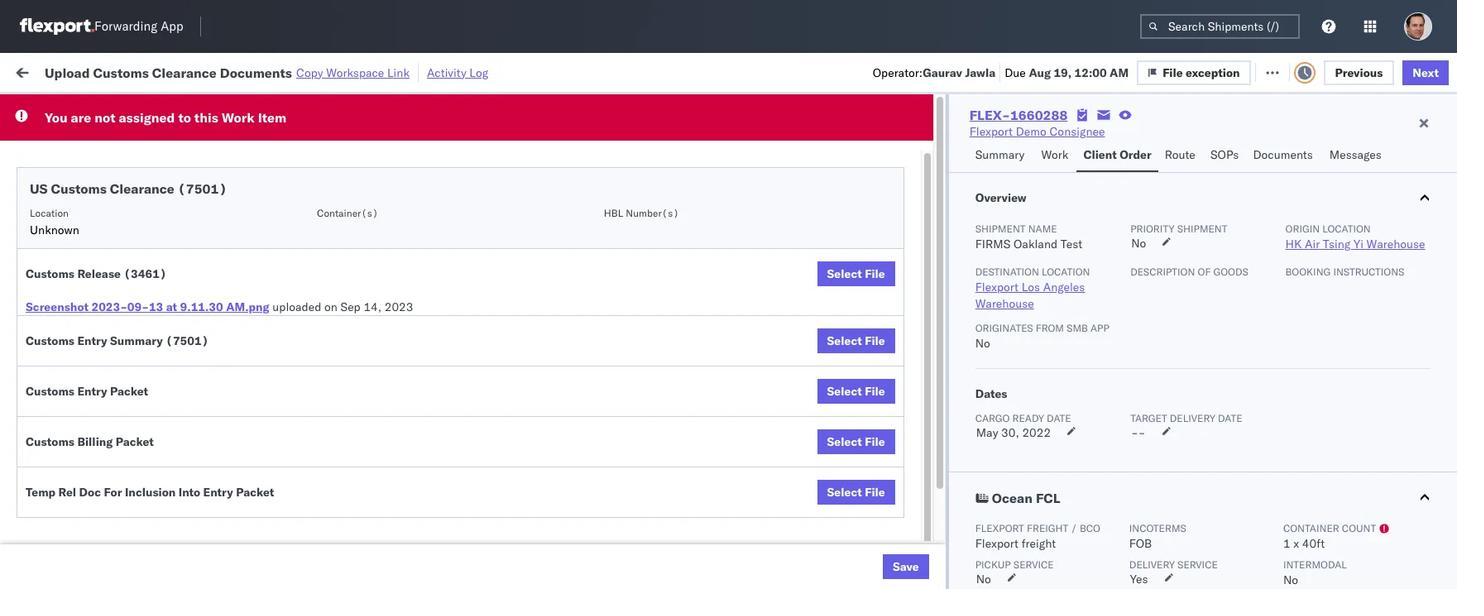 Task type: describe. For each thing, give the bounding box(es) containing it.
1 lhuu7894563, uetu5238478 from the top
[[1020, 420, 1189, 435]]

4 4, from the top
[[376, 312, 387, 326]]

work inside "button"
[[1041, 147, 1069, 162]]

3 hlxu8034992 from the top
[[1195, 238, 1276, 253]]

4 flex-1846748 from the top
[[914, 275, 1000, 290]]

pst, for 11:59
[[323, 530, 348, 545]]

customs billing packet
[[26, 434, 154, 449]]

1 4, from the top
[[376, 166, 387, 181]]

6 ca from the top
[[38, 538, 54, 552]]

1 vertical spatial demo
[[660, 530, 691, 545]]

778 at risk
[[305, 64, 362, 79]]

flexport freight / bco flexport freight
[[975, 522, 1101, 551]]

1 lhuu7894563, from the top
[[1020, 420, 1105, 435]]

my work
[[17, 60, 90, 83]]

1893174
[[949, 530, 1000, 545]]

pickup service
[[975, 559, 1054, 571]]

summary button
[[969, 140, 1035, 172]]

overview button
[[949, 173, 1457, 223]]

1 vertical spatial 2023
[[393, 530, 422, 545]]

0 vertical spatial at
[[330, 64, 340, 79]]

entry for packet
[[77, 384, 107, 399]]

link
[[387, 65, 410, 80]]

3 test123456 from the top
[[1127, 275, 1197, 290]]

1889466 for confirm delivery
[[949, 494, 1000, 509]]

incoterms fob
[[1129, 522, 1187, 551]]

select for customs release (3461)
[[827, 266, 862, 281]]

mode button
[[498, 132, 589, 148]]

clearance for us customs clearance (7501)
[[110, 180, 175, 197]]

resize handle column header for client name button
[[694, 128, 713, 589]]

resize handle column header for deadline button
[[420, 128, 440, 589]]

description of goods
[[1131, 266, 1249, 278]]

/
[[1071, 522, 1077, 535]]

2 abcdefg78456546 from the top
[[1127, 457, 1238, 472]]

pickup for 3rd schedule pickup from los angeles, ca link from the bottom of the page
[[90, 302, 126, 317]]

choi
[[1386, 566, 1410, 581]]

schedule for fourth "schedule pickup from los angeles, ca" button from the bottom of the page
[[38, 230, 87, 245]]

0 vertical spatial jawla
[[965, 65, 996, 80]]

numbers for mbl/mawb numbers
[[1187, 135, 1228, 147]]

schedule for 2nd "schedule pickup from los angeles, ca" button from the bottom
[[38, 375, 87, 390]]

Search Work text field
[[900, 59, 1081, 84]]

select file button for customs release (3461)
[[817, 262, 895, 286]]

--
[[1131, 425, 1146, 440]]

jan
[[351, 530, 369, 545]]

customs up screenshot
[[26, 266, 74, 281]]

confirm delivery button
[[38, 492, 126, 510]]

air
[[1305, 237, 1320, 252]]

select file button for customs billing packet
[[817, 430, 895, 454]]

nov for 2nd schedule pickup from los angeles, ca link
[[352, 239, 373, 254]]

9.11.30
[[180, 300, 223, 314]]

ceau7522281, hlxu6269489, hlxu8034992 for 2nd schedule pickup from los angeles, ca link
[[1020, 238, 1276, 253]]

consignee inside button
[[722, 135, 769, 147]]

2 4, from the top
[[376, 202, 387, 217]]

1 vertical spatial flexport demo consignee
[[614, 530, 750, 545]]

service for yes
[[1178, 559, 1218, 571]]

confirm delivery link
[[38, 492, 126, 509]]

customs left billing
[[26, 434, 74, 449]]

pickup for first schedule pickup from los angeles, ca link
[[90, 193, 126, 208]]

shipment
[[1177, 223, 1228, 235]]

from right the 2023-
[[129, 302, 153, 317]]

1 ceau7522281, from the top
[[1020, 166, 1105, 180]]

1 pdt, from the top
[[323, 166, 349, 181]]

into
[[179, 485, 200, 500]]

date for --
[[1218, 412, 1243, 425]]

pst, for 4:00
[[315, 457, 341, 472]]

5 ceau7522281, from the top
[[1020, 311, 1105, 326]]

2 hlxu8034992 from the top
[[1195, 202, 1276, 217]]

copy
[[296, 65, 323, 80]]

delivery for schedule delivery appointment button for flex-1889466
[[90, 420, 133, 435]]

intermodal
[[1283, 559, 1347, 571]]

customs entry summary (7501)
[[26, 334, 209, 348]]

from down upload customs clearance documents button
[[129, 375, 153, 390]]

documents for upload customs clearance documents
[[38, 355, 98, 370]]

5 schedule pickup from los angeles, ca link from the top
[[38, 520, 235, 553]]

packet for customs billing packet
[[116, 434, 154, 449]]

client name
[[614, 135, 670, 147]]

flex-1660288
[[970, 107, 1068, 123]]

1889466 for schedule pickup from los angeles, ca
[[949, 384, 1000, 399]]

4 hlxu8034992 from the top
[[1195, 275, 1276, 290]]

3 schedule pickup from los angeles, ca button from the top
[[38, 302, 235, 336]]

12:00
[[1075, 65, 1107, 80]]

schedule pickup from los angeles, ca for 5th schedule pickup from los angeles, ca link from the top of the page
[[38, 521, 223, 552]]

lhuu7894563, for 4:00 pm pst, dec 23, 2022
[[1020, 457, 1105, 472]]

smb
[[1067, 322, 1088, 334]]

2 11:59 pm pdt, nov 4, 2022 from the top
[[266, 202, 418, 217]]

flexport. image
[[20, 18, 94, 35]]

2 1889466 from the top
[[949, 421, 1000, 436]]

operator: gaurav jawla
[[873, 65, 996, 80]]

1 1846748 from the top
[[949, 166, 1000, 181]]

batch action
[[1364, 64, 1436, 79]]

4 pdt, from the top
[[323, 312, 349, 326]]

resize handle column header for container numbers 'button'
[[1099, 128, 1119, 589]]

4 schedule pickup from los angeles, ca button from the top
[[38, 374, 235, 409]]

select file button for customs entry summary (7501)
[[817, 329, 895, 353]]

0 horizontal spatial am
[[294, 494, 314, 509]]

flex-1889466 for schedule pickup from los angeles, ca
[[914, 384, 1000, 399]]

ca inside confirm pickup from los angeles, ca
[[38, 465, 54, 480]]

nov for upload customs clearance documents link
[[351, 348, 372, 363]]

10 resize handle column header from the left
[[1414, 128, 1433, 589]]

delivery for first schedule delivery appointment button from the top of the page
[[90, 165, 133, 180]]

account
[[807, 566, 850, 581]]

select for customs billing packet
[[827, 434, 862, 449]]

schedule for first schedule delivery appointment button from the top of the page
[[38, 165, 87, 180]]

1 schedule delivery appointment link from the top
[[38, 164, 204, 181]]

target delivery date
[[1131, 412, 1243, 425]]

4 schedule pickup from los angeles, ca link from the top
[[38, 374, 235, 408]]

los inside destination location flexport los angeles warehouse
[[1022, 280, 1040, 295]]

4 ceau7522281, from the top
[[1020, 275, 1105, 290]]

aug
[[1029, 65, 1051, 80]]

ceau7522281, hlxu6269489, hlxu8034992 for 3rd schedule pickup from los angeles, ca link from the bottom of the page
[[1020, 311, 1276, 326]]

numbers for container numbers
[[1020, 142, 1061, 154]]

originates from smb app no
[[975, 322, 1110, 351]]

due
[[1005, 65, 1026, 80]]

11:59 for 2nd schedule pickup from los angeles, ca link
[[266, 239, 299, 254]]

2 ca from the top
[[38, 246, 54, 261]]

omkar savant for ceau7522281, hlxu6269489, hlxu8034992
[[1334, 239, 1408, 254]]

2 flex-1889466 from the top
[[914, 421, 1000, 436]]

0 vertical spatial am
[[1110, 65, 1129, 80]]

screenshot 2023-09-13 at 9.11.30 am.png uploaded on sep 14, 2023
[[26, 300, 413, 314]]

integration
[[722, 566, 779, 581]]

schedule pickup from los angeles, ca for 3rd schedule pickup from los angeles, ca link from the bottom of the page
[[38, 302, 223, 334]]

container for container numbers
[[1020, 128, 1064, 141]]

schedule delivery appointment for flex-1889466
[[38, 420, 204, 435]]

flex-1893174
[[914, 530, 1000, 545]]

ready
[[127, 102, 156, 115]]

resize handle column header for consignee button
[[859, 128, 879, 589]]

temp
[[26, 485, 56, 500]]

0 horizontal spatial on
[[324, 300, 338, 314]]

flex-1660288 link
[[970, 107, 1068, 123]]

1 vertical spatial freight
[[1022, 536, 1056, 551]]

order
[[1120, 147, 1152, 162]]

schedule for fifth "schedule pickup from los angeles, ca" button from the bottom of the page
[[38, 193, 87, 208]]

schedule for flex-1846748 schedule delivery appointment button
[[38, 274, 87, 289]]

schedule for schedule delivery appointment button for flex-1889466
[[38, 420, 87, 435]]

from inside originates from smb app no
[[1036, 322, 1064, 334]]

warehouse inside destination location flexport los angeles warehouse
[[975, 296, 1034, 311]]

los up (3461)
[[156, 230, 175, 245]]

flex
[[887, 135, 906, 147]]

3 resize handle column header from the left
[[478, 128, 498, 589]]

2 schedule pickup from los angeles, ca button from the top
[[38, 229, 235, 264]]

operator
[[1334, 135, 1374, 147]]

customs inside upload customs clearance documents
[[79, 339, 125, 354]]

route
[[1165, 147, 1196, 162]]

omkar for ceau7522281, hlxu6269489, hlxu8034992
[[1334, 239, 1369, 254]]

date for may 30, 2022
[[1047, 412, 1071, 425]]

id
[[908, 135, 918, 147]]

3 pdt, from the top
[[323, 239, 349, 254]]

blocked,
[[204, 102, 245, 115]]

cargo
[[975, 412, 1010, 425]]

uetu5238478 for 4:00 pm pst, dec 23, 2022
[[1108, 457, 1189, 472]]

risk
[[343, 64, 362, 79]]

test123456 for schedule pickup from los angeles, ca
[[1127, 239, 1197, 254]]

maeu9736123
[[1127, 530, 1211, 545]]

pickup for fourth schedule pickup from los angeles, ca link
[[90, 375, 126, 390]]

origin location hk air tsing yi warehouse
[[1286, 223, 1426, 252]]

us customs clearance (7501)
[[30, 180, 227, 197]]

hbl
[[604, 207, 623, 219]]

3 ca from the top
[[38, 319, 54, 334]]

11:59 for 3rd schedule pickup from los angeles, ca link from the bottom of the page
[[266, 312, 299, 326]]

778
[[305, 64, 327, 79]]

pickup for 5th schedule pickup from los angeles, ca link from the top of the page
[[90, 521, 126, 536]]

app inside originates from smb app no
[[1091, 322, 1110, 334]]

2 1846748 from the top
[[949, 202, 1000, 217]]

deadline
[[266, 135, 307, 147]]

delivery for the confirm delivery button on the bottom left
[[83, 493, 126, 508]]

3 schedule pickup from los angeles, ca link from the top
[[38, 302, 235, 335]]

originates
[[975, 322, 1033, 334]]

4 ceau7522281, hlxu6269489, hlxu8034992 from the top
[[1020, 275, 1276, 290]]

location for tsing
[[1323, 223, 1371, 235]]

2 vertical spatial jawla
[[1374, 275, 1403, 290]]

2 pdt, from the top
[[323, 202, 349, 217]]

upload customs clearance documents link
[[38, 338, 235, 371]]

in
[[248, 102, 257, 115]]

savant for lhuu7894563, uetu5238478
[[1372, 457, 1408, 472]]

5 hlxu8034992 from the top
[[1195, 311, 1276, 326]]

5 schedule pickup from los angeles, ca button from the top
[[38, 520, 235, 555]]

booking
[[1286, 266, 1331, 278]]

30,
[[1001, 425, 1019, 440]]

2 vertical spatial entry
[[203, 485, 233, 500]]

customs up the customs billing packet
[[26, 384, 74, 399]]

11 resize handle column header from the left
[[1415, 128, 1435, 589]]

2 ceau7522281, from the top
[[1020, 202, 1105, 217]]

0 vertical spatial flexport demo consignee
[[970, 124, 1105, 139]]

select file for customs billing packet
[[827, 434, 885, 449]]

2 flex-1846748 from the top
[[914, 202, 1000, 217]]

los down inclusion
[[156, 521, 175, 536]]

may 30, 2022
[[976, 425, 1051, 440]]

intermodal no
[[1283, 559, 1347, 588]]

los right 09-
[[156, 302, 175, 317]]

2 schedule pickup from los angeles, ca link from the top
[[38, 229, 235, 262]]

track
[[422, 64, 449, 79]]

confirm pickup from los angeles, ca button
[[38, 447, 235, 482]]

los inside confirm pickup from los angeles, ca
[[149, 448, 168, 463]]

2 hlxu6269489, from the top
[[1108, 202, 1192, 217]]

priority shipment
[[1131, 223, 1228, 235]]

save
[[893, 559, 919, 574]]

1 uetu5238478 from the top
[[1108, 420, 1189, 435]]

1 vertical spatial gaurav
[[1334, 166, 1371, 181]]

previous button
[[1324, 60, 1395, 85]]

3 ceau7522281, from the top
[[1020, 238, 1105, 253]]

hbl number(s)
[[604, 207, 679, 219]]

count
[[1342, 522, 1376, 535]]

2 gaurav jawla from the top
[[1334, 275, 1403, 290]]

5 hlxu6269489, from the top
[[1108, 311, 1192, 326]]

from up (3461)
[[129, 230, 153, 245]]

omkar savant for lhuu7894563, uetu5238478
[[1334, 457, 1408, 472]]

angeles, inside confirm pickup from los angeles, ca
[[171, 448, 216, 463]]

6 1846748 from the top
[[949, 348, 1000, 363]]

4 11:59 pm pdt, nov 4, 2022 from the top
[[266, 312, 418, 326]]

los down workitem button
[[156, 193, 175, 208]]

(3461)
[[124, 266, 167, 281]]

name for client name
[[643, 135, 670, 147]]

pickup for 2nd schedule pickup from los angeles, ca link
[[90, 230, 126, 245]]

mbl/mawb numbers button
[[1119, 132, 1309, 148]]

clearance for upload customs clearance documents copy workspace link
[[152, 64, 217, 81]]

customs up :
[[93, 64, 149, 81]]

upload for upload customs clearance documents
[[38, 339, 76, 354]]

4:00
[[266, 457, 292, 472]]

1 schedule delivery appointment button from the top
[[38, 164, 204, 182]]

you are not assigned to this work item
[[45, 109, 287, 126]]

forwarding app link
[[20, 18, 183, 35]]

schedule delivery appointment link for flex-1846748
[[38, 274, 204, 290]]

test123456 for schedule delivery appointment
[[1127, 166, 1197, 181]]

schedule for 3rd "schedule pickup from los angeles, ca" button from the bottom of the page
[[38, 302, 87, 317]]

11:59 for 5th schedule pickup from los angeles, ca link from the top of the page
[[266, 530, 299, 545]]

inclusion
[[125, 485, 176, 500]]

1 abcdefg78456546 from the top
[[1127, 421, 1238, 436]]

schedule pickup from los angeles, ca for first schedule pickup from los angeles, ca link
[[38, 193, 223, 225]]

flex-1846748 for 1st schedule delivery appointment link from the top
[[914, 166, 1000, 181]]

fob
[[1129, 536, 1152, 551]]

batch action button
[[1338, 59, 1447, 84]]

ocean inside button
[[992, 490, 1033, 506]]

1 hlxu8034992 from the top
[[1195, 166, 1276, 180]]

workitem
[[18, 135, 62, 147]]

5 1846748 from the top
[[949, 312, 1000, 326]]

next button
[[1403, 60, 1449, 85]]

clearance for upload customs clearance documents
[[128, 339, 181, 354]]

by:
[[60, 101, 76, 116]]

4 1846748 from the top
[[949, 275, 1000, 290]]



Task type: vqa. For each thing, say whether or not it's contained in the screenshot.
2nd Cascading from the bottom of the page
no



Task type: locate. For each thing, give the bounding box(es) containing it.
customs up location
[[51, 180, 107, 197]]

for
[[104, 485, 122, 500]]

1 select file button from the top
[[817, 262, 895, 286]]

no down 'pickup service'
[[976, 572, 991, 587]]

11:00
[[266, 348, 299, 363]]

documents
[[220, 64, 292, 81], [1253, 147, 1313, 162], [38, 355, 98, 370]]

ca down unknown
[[38, 246, 54, 261]]

date right the delivery
[[1218, 412, 1243, 425]]

0 horizontal spatial service
[[1014, 559, 1054, 571]]

3 uetu5238478 from the top
[[1108, 493, 1189, 508]]

temp rel doc for inclusion into entry packet
[[26, 485, 274, 500]]

warehouse inside origin location hk air tsing yi warehouse
[[1367, 237, 1426, 252]]

pst, left jan
[[323, 530, 348, 545]]

1 horizontal spatial documents
[[220, 64, 292, 81]]

entry down upload customs clearance documents at the left bottom of the page
[[77, 384, 107, 399]]

of
[[1198, 266, 1211, 278]]

schedule delivery appointment button down workitem button
[[38, 164, 204, 182]]

2023 right 12,
[[393, 530, 422, 545]]

11:59 up the uploaded at the bottom left of the page
[[266, 239, 299, 254]]

1 horizontal spatial service
[[1178, 559, 1218, 571]]

1 savant from the top
[[1372, 239, 1408, 254]]

1 vertical spatial lhuu7894563,
[[1020, 457, 1105, 472]]

work
[[47, 60, 90, 83]]

bosch
[[614, 166, 647, 181], [722, 166, 754, 181], [614, 202, 647, 217], [614, 239, 647, 254], [722, 239, 754, 254], [722, 275, 754, 290], [614, 312, 647, 326], [722, 312, 754, 326], [614, 348, 647, 363], [722, 348, 754, 363], [722, 384, 754, 399], [722, 421, 754, 436], [614, 457, 647, 472], [722, 457, 754, 472], [722, 494, 754, 509]]

3 schedule delivery appointment from the top
[[38, 420, 204, 435]]

2 lhuu7894563, from the top
[[1020, 457, 1105, 472]]

unknown
[[30, 223, 79, 238]]

1 vertical spatial schedule delivery appointment link
[[38, 274, 204, 290]]

flexport inside destination location flexport los angeles warehouse
[[975, 280, 1019, 295]]

schedule down upload customs clearance documents at the left bottom of the page
[[38, 375, 87, 390]]

ca up the customs billing packet
[[38, 392, 54, 407]]

jawla down messages
[[1374, 166, 1403, 181]]

1 hlxu6269489, from the top
[[1108, 166, 1192, 180]]

4 schedule from the top
[[38, 274, 87, 289]]

(7501) for customs entry summary (7501)
[[166, 334, 209, 348]]

file for customs billing packet
[[865, 434, 885, 449]]

0 vertical spatial upload
[[45, 64, 90, 81]]

4 hlxu6269489, from the top
[[1108, 275, 1192, 290]]

1 vertical spatial confirm
[[38, 493, 80, 508]]

numbers inside container numbers
[[1020, 142, 1061, 154]]

1 horizontal spatial location
[[1323, 223, 1371, 235]]

2 vertical spatial lhuu7894563, uetu5238478
[[1020, 493, 1189, 508]]

5 resize handle column header from the left
[[694, 128, 713, 589]]

am.png
[[226, 300, 269, 314]]

file for customs entry packet
[[865, 384, 885, 399]]

0 vertical spatial 2023
[[385, 300, 413, 314]]

delivery for flex-1846748 schedule delivery appointment button
[[90, 274, 133, 289]]

appointment up 13
[[136, 274, 204, 289]]

1 confirm from the top
[[38, 448, 80, 463]]

1 11:59 from the top
[[266, 166, 299, 181]]

confirm delivery
[[38, 493, 126, 508]]

gvcu5265864
[[1020, 566, 1101, 581]]

1 horizontal spatial name
[[1028, 223, 1057, 235]]

2 vertical spatial documents
[[38, 355, 98, 370]]

bco
[[1080, 522, 1101, 535]]

1 vertical spatial summary
[[110, 334, 163, 348]]

customs down screenshot
[[26, 334, 74, 348]]

uetu5238478
[[1108, 420, 1189, 435], [1108, 457, 1189, 472], [1108, 493, 1189, 508]]

schedule pickup from los angeles, ca for 2nd schedule pickup from los angeles, ca link
[[38, 230, 223, 261]]

schedule delivery appointment up confirm pickup from los angeles, ca
[[38, 420, 204, 435]]

resize handle column header
[[237, 128, 257, 589], [420, 128, 440, 589], [478, 128, 498, 589], [586, 128, 606, 589], [694, 128, 713, 589], [859, 128, 879, 589], [991, 128, 1011, 589], [1099, 128, 1119, 589], [1306, 128, 1326, 589], [1414, 128, 1433, 589], [1415, 128, 1435, 589]]

4 flex-1889466 from the top
[[914, 494, 1000, 509]]

1 vertical spatial jawla
[[1374, 166, 1403, 181]]

flex-2130387
[[914, 566, 1000, 581]]

pickup inside confirm pickup from los angeles, ca
[[83, 448, 119, 463]]

from inside confirm pickup from los angeles, ca
[[122, 448, 146, 463]]

upload up by:
[[45, 64, 90, 81]]

1 vertical spatial work
[[222, 109, 255, 126]]

appointment up confirm pickup from los angeles, ca link
[[136, 420, 204, 435]]

0 horizontal spatial client
[[614, 135, 641, 147]]

upload for upload customs clearance documents copy workspace link
[[45, 64, 90, 81]]

warehouse right yi on the top of page
[[1367, 237, 1426, 252]]

0 horizontal spatial app
[[161, 19, 183, 34]]

packet right billing
[[116, 434, 154, 449]]

pst, down 4:00 pm pst, dec 23, 2022
[[316, 494, 342, 509]]

1 resize handle column header from the left
[[237, 128, 257, 589]]

ca up temp
[[38, 465, 54, 480]]

1660288
[[1010, 107, 1068, 123]]

(0)
[[269, 64, 291, 79]]

flex-1889466 down dates
[[914, 421, 1000, 436]]

may
[[976, 425, 998, 440]]

bookings
[[722, 530, 770, 545]]

2 service from the left
[[1178, 559, 1218, 571]]

select file button for customs entry packet
[[817, 379, 895, 404]]

1 vertical spatial at
[[166, 300, 177, 314]]

documents right sops button
[[1253, 147, 1313, 162]]

demo down 1660288 at the top right
[[1016, 124, 1047, 139]]

6:00
[[266, 494, 292, 509]]

location inside destination location flexport los angeles warehouse
[[1042, 266, 1090, 278]]

0 vertical spatial on
[[406, 64, 419, 79]]

0 vertical spatial packet
[[110, 384, 148, 399]]

4 select file button from the top
[[817, 430, 895, 454]]

0 vertical spatial schedule delivery appointment button
[[38, 164, 204, 182]]

upload down screenshot
[[38, 339, 76, 354]]

lagerfeld
[[888, 566, 937, 581]]

workitem button
[[10, 132, 240, 148]]

1 vertical spatial app
[[1091, 322, 1110, 334]]

0 horizontal spatial at
[[166, 300, 177, 314]]

0 vertical spatial abcdefg78456546
[[1127, 421, 1238, 436]]

previous
[[1335, 65, 1383, 80]]

1 vertical spatial clearance
[[110, 180, 175, 197]]

due aug 19, 12:00 am
[[1005, 65, 1129, 80]]

batch
[[1364, 64, 1396, 79]]

tsing
[[1323, 237, 1351, 252]]

1 horizontal spatial warehouse
[[1367, 237, 1426, 252]]

(7501) for us customs clearance (7501)
[[178, 180, 227, 197]]

client name button
[[606, 132, 697, 148]]

1 vertical spatial location
[[1042, 266, 1090, 278]]

summary up overview
[[975, 147, 1025, 162]]

0 vertical spatial (7501)
[[178, 180, 227, 197]]

5 flex-1846748 from the top
[[914, 312, 1000, 326]]

1 11:59 pm pdt, nov 4, 2022 from the top
[[266, 166, 418, 181]]

exception
[[1197, 64, 1251, 79], [1186, 65, 1240, 80]]

bookings test consignee
[[722, 530, 854, 545]]

2 select file from the top
[[827, 334, 885, 348]]

no down priority on the top right of page
[[1131, 236, 1146, 251]]

2 ceau7522281, hlxu6269489, hlxu8034992 from the top
[[1020, 202, 1276, 217]]

cargo ready date
[[975, 412, 1071, 425]]

2 vertical spatial gaurav
[[1334, 275, 1371, 290]]

1 horizontal spatial summary
[[975, 147, 1025, 162]]

from down workitem button
[[129, 193, 153, 208]]

0 vertical spatial dec
[[344, 457, 365, 472]]

0 vertical spatial schedule delivery appointment link
[[38, 164, 204, 181]]

firms
[[975, 237, 1011, 252]]

file exception button
[[1148, 59, 1262, 84], [1148, 59, 1262, 84], [1137, 60, 1251, 85], [1137, 60, 1251, 85]]

gaurav up flex id button
[[923, 65, 963, 80]]

1 vertical spatial lhuu7894563, uetu5238478
[[1020, 457, 1189, 472]]

187
[[381, 64, 403, 79]]

upload inside upload customs clearance documents
[[38, 339, 76, 354]]

11:59 up 11:00 on the left bottom of page
[[266, 312, 299, 326]]

1846748 down shipment
[[949, 239, 1000, 254]]

1 vertical spatial schedule delivery appointment button
[[38, 274, 204, 292]]

hlxu8034992 down sops
[[1195, 166, 1276, 180]]

select file for customs entry summary (7501)
[[827, 334, 885, 348]]

4 resize handle column header from the left
[[586, 128, 606, 589]]

on right 187 at the left top of page
[[406, 64, 419, 79]]

action
[[1399, 64, 1436, 79]]

save button
[[883, 554, 929, 579]]

name inside shipment name firms oakland test
[[1028, 223, 1057, 235]]

flex-1846748 down firms on the top right
[[914, 275, 1000, 290]]

3 appointment from the top
[[136, 420, 204, 435]]

6:00 am pst, dec 24, 2022
[[266, 494, 419, 509]]

fcl
[[543, 166, 564, 181], [543, 239, 564, 254], [543, 312, 564, 326], [543, 348, 564, 363], [543, 457, 564, 472], [1036, 490, 1061, 506], [543, 530, 564, 545]]

1 test123456 from the top
[[1127, 166, 1197, 181]]

schedule delivery appointment button for flex-1889466
[[38, 419, 204, 437]]

from up temp rel doc for inclusion into entry packet
[[122, 448, 146, 463]]

pst, left 8,
[[323, 348, 348, 363]]

3 select file from the top
[[827, 384, 885, 399]]

1 vertical spatial upload
[[38, 339, 76, 354]]

numbers
[[1187, 135, 1228, 147], [1020, 142, 1061, 154]]

11:59 left container(s)
[[266, 202, 299, 217]]

msdu7304509
[[1020, 530, 1104, 545]]

0 vertical spatial savant
[[1372, 239, 1408, 254]]

savant up count
[[1372, 457, 1408, 472]]

1 vertical spatial schedule delivery appointment
[[38, 274, 204, 289]]

1 vertical spatial uetu5238478
[[1108, 457, 1189, 472]]

0 vertical spatial appointment
[[136, 165, 204, 180]]

8,
[[375, 348, 386, 363]]

work,
[[175, 102, 201, 115]]

schedule delivery appointment up us customs clearance (7501)
[[38, 165, 204, 180]]

documents up "in" at left top
[[220, 64, 292, 81]]

test123456 down priority on the top right of page
[[1127, 239, 1197, 254]]

1 vertical spatial savant
[[1372, 457, 1408, 472]]

lhuu7894563, uetu5238478 for 4:00 pm pst, dec 23, 2022
[[1020, 457, 1189, 472]]

message (0)
[[223, 64, 291, 79]]

1 ceau7522281, hlxu6269489, hlxu8034992 from the top
[[1020, 166, 1276, 180]]

1
[[1283, 536, 1291, 551]]

3 ceau7522281, hlxu6269489, hlxu8034992 from the top
[[1020, 238, 1276, 253]]

pst, for 11:00
[[323, 348, 348, 363]]

1 horizontal spatial am
[[1110, 65, 1129, 80]]

work inside button
[[181, 64, 210, 79]]

0 vertical spatial work
[[181, 64, 210, 79]]

1 vertical spatial test123456
[[1127, 239, 1197, 254]]

1 flex-1846748 from the top
[[914, 166, 1000, 181]]

2023 right 14,
[[385, 300, 413, 314]]

11:59 for 1st schedule delivery appointment link from the top
[[266, 166, 299, 181]]

1 schedule pickup from los angeles, ca button from the top
[[38, 192, 235, 227]]

consignee
[[1050, 124, 1105, 139], [722, 135, 769, 147], [694, 530, 750, 545], [798, 530, 854, 545]]

0 vertical spatial app
[[161, 19, 183, 34]]

summary inside button
[[975, 147, 1025, 162]]

schedule up the us
[[38, 165, 87, 180]]

am right 12:00
[[1110, 65, 1129, 80]]

2 vertical spatial schedule delivery appointment button
[[38, 419, 204, 437]]

1 vertical spatial warehouse
[[975, 296, 1034, 311]]

ceau7522281, down container numbers 'button'
[[1020, 166, 1105, 180]]

5 ca from the top
[[38, 465, 54, 480]]

jaehyung choi - test or
[[1334, 566, 1457, 581]]

2 vertical spatial clearance
[[128, 339, 181, 354]]

nov for 3rd schedule pickup from los angeles, ca link from the bottom of the page
[[352, 312, 373, 326]]

schedule delivery appointment button for flex-1846748
[[38, 274, 204, 292]]

numbers inside mbl/mawb numbers button
[[1187, 135, 1228, 147]]

3 lhuu7894563, from the top
[[1020, 493, 1105, 508]]

location inside origin location hk air tsing yi warehouse
[[1323, 223, 1371, 235]]

los down upload customs clearance documents button
[[156, 375, 175, 390]]

documents up the customs entry packet
[[38, 355, 98, 370]]

select for customs entry packet
[[827, 384, 862, 399]]

0 vertical spatial entry
[[77, 334, 107, 348]]

2130387
[[949, 566, 1000, 581]]

2 schedule from the top
[[38, 193, 87, 208]]

3 select file button from the top
[[817, 379, 895, 404]]

2 lhuu7894563, uetu5238478 from the top
[[1020, 457, 1189, 472]]

1 vertical spatial packet
[[116, 434, 154, 449]]

3 lhuu7894563, uetu5238478 from the top
[[1020, 493, 1189, 508]]

from down temp rel doc for inclusion into entry packet
[[129, 521, 153, 536]]

select for customs entry summary (7501)
[[827, 334, 862, 348]]

1 omkar savant from the top
[[1334, 239, 1408, 254]]

documents for upload customs clearance documents copy workspace link
[[220, 64, 292, 81]]

select for temp rel doc for inclusion into entry packet
[[827, 485, 862, 500]]

0 vertical spatial demo
[[1016, 124, 1047, 139]]

0 vertical spatial clearance
[[152, 64, 217, 81]]

shipment
[[975, 223, 1026, 235]]

0 horizontal spatial demo
[[660, 530, 691, 545]]

(7501)
[[178, 180, 227, 197], [166, 334, 209, 348]]

2 vertical spatial appointment
[[136, 420, 204, 435]]

1 select from the top
[[827, 266, 862, 281]]

confirm pickup from los angeles, ca
[[38, 448, 216, 480]]

appointment for flex-1889466
[[136, 420, 204, 435]]

2 confirm from the top
[[38, 493, 80, 508]]

1 schedule pickup from los angeles, ca link from the top
[[38, 192, 235, 226]]

5 select from the top
[[827, 485, 862, 500]]

work down the flexport demo consignee link
[[1041, 147, 1069, 162]]

oakland
[[1014, 237, 1058, 252]]

client up hbl at the top of the page
[[614, 135, 641, 147]]

4 select file from the top
[[827, 434, 885, 449]]

1889466 up cargo
[[949, 384, 1000, 399]]

test123456 left of
[[1127, 275, 1197, 290]]

status
[[91, 102, 120, 115]]

0 vertical spatial uetu5238478
[[1108, 420, 1189, 435]]

documents button
[[1247, 140, 1323, 172]]

hlxu8034992 down shipment
[[1195, 275, 1276, 290]]

no inside originates from smb app no
[[975, 336, 991, 351]]

file for customs entry summary (7501)
[[865, 334, 885, 348]]

work button
[[1035, 140, 1077, 172]]

0 horizontal spatial summary
[[110, 334, 163, 348]]

schedule pickup from los angeles, ca for fourth schedule pickup from los angeles, ca link
[[38, 375, 223, 407]]

4, down deadline button
[[376, 202, 387, 217]]

container down 1660288 at the top right
[[1020, 128, 1064, 141]]

1 1889466 from the top
[[949, 384, 1000, 399]]

dec left 24, in the left bottom of the page
[[345, 494, 366, 509]]

ceau7522281, hlxu6269489, hlxu8034992
[[1020, 166, 1276, 180], [1020, 202, 1276, 217], [1020, 238, 1276, 253], [1020, 275, 1276, 290], [1020, 311, 1276, 326]]

5 11:59 from the top
[[266, 530, 299, 545]]

0 vertical spatial schedule delivery appointment
[[38, 165, 204, 180]]

1 date from the left
[[1047, 412, 1071, 425]]

no down originates
[[975, 336, 991, 351]]

gaurav down messages
[[1334, 166, 1371, 181]]

clearance down 13
[[128, 339, 181, 354]]

location up hk air tsing yi warehouse link
[[1323, 223, 1371, 235]]

work
[[181, 64, 210, 79], [222, 109, 255, 126], [1041, 147, 1069, 162]]

container for container count
[[1283, 522, 1340, 535]]

0 vertical spatial container
[[1020, 128, 1064, 141]]

2 savant from the top
[[1372, 457, 1408, 472]]

23,
[[368, 457, 386, 472]]

dec left '23,'
[[344, 457, 365, 472]]

1889466 for confirm pickup from los angeles, ca
[[949, 457, 1000, 472]]

overview
[[975, 190, 1027, 205]]

are
[[71, 109, 91, 126]]

1 ca from the top
[[38, 210, 54, 225]]

1 horizontal spatial flexport demo consignee
[[970, 124, 1105, 139]]

from left smb
[[1036, 322, 1064, 334]]

1 vertical spatial name
[[1028, 223, 1057, 235]]

Search Shipments (/) text field
[[1140, 14, 1300, 39]]

sops
[[1211, 147, 1239, 162]]

4 ca from the top
[[38, 392, 54, 407]]

confirm for confirm pickup from los angeles, ca
[[38, 448, 80, 463]]

flexport demo consignee up integration
[[614, 530, 750, 545]]

3 1846748 from the top
[[949, 239, 1000, 254]]

from
[[129, 193, 153, 208], [129, 230, 153, 245], [129, 302, 153, 317], [1036, 322, 1064, 334], [129, 375, 153, 390], [122, 448, 146, 463], [129, 521, 153, 536]]

resize handle column header for flex id button
[[991, 128, 1011, 589]]

lhuu7894563, uetu5238478 for 6:00 am pst, dec 24, 2022
[[1020, 493, 1189, 508]]

flex-1846748 down flex id button
[[914, 166, 1000, 181]]

work right import
[[181, 64, 210, 79]]

ocean
[[506, 166, 540, 181], [650, 166, 684, 181], [757, 166, 791, 181], [650, 202, 684, 217], [506, 239, 540, 254], [650, 239, 684, 254], [757, 239, 791, 254], [757, 275, 791, 290], [506, 312, 540, 326], [650, 312, 684, 326], [757, 312, 791, 326], [506, 348, 540, 363], [650, 348, 684, 363], [757, 348, 791, 363], [757, 384, 791, 399], [757, 421, 791, 436], [506, 457, 540, 472], [650, 457, 684, 472], [757, 457, 791, 472], [992, 490, 1033, 506], [757, 494, 791, 509], [506, 530, 540, 545]]

2 select file button from the top
[[817, 329, 895, 353]]

omkar for lhuu7894563, uetu5238478
[[1334, 457, 1369, 472]]

1 vertical spatial (7501)
[[166, 334, 209, 348]]

1889466 down may
[[949, 457, 1000, 472]]

lhuu7894563, down ready on the bottom right of the page
[[1020, 457, 1105, 472]]

1 vertical spatial appointment
[[136, 274, 204, 289]]

select file for customs release (3461)
[[827, 266, 885, 281]]

test inside shipment name firms oakland test
[[1061, 237, 1083, 252]]

schedule down the customs entry packet
[[38, 420, 87, 435]]

0 vertical spatial warehouse
[[1367, 237, 1426, 252]]

1 vertical spatial omkar
[[1334, 457, 1369, 472]]

0 vertical spatial documents
[[220, 64, 292, 81]]

2 schedule pickup from los angeles, ca from the top
[[38, 230, 223, 261]]

no inside intermodal no
[[1283, 573, 1299, 588]]

2 test123456 from the top
[[1127, 239, 1197, 254]]

1 horizontal spatial on
[[406, 64, 419, 79]]

1846748 down originates
[[949, 348, 1000, 363]]

2 vertical spatial packet
[[236, 485, 274, 500]]

2022
[[390, 166, 418, 181], [390, 202, 418, 217], [390, 239, 418, 254], [390, 312, 418, 326], [389, 348, 418, 363], [1022, 425, 1051, 440], [389, 457, 418, 472], [390, 494, 419, 509]]

flex-1846748 down the destination
[[914, 312, 1000, 326]]

lhuu7894563, up the /
[[1020, 493, 1105, 508]]

2 vertical spatial lhuu7894563,
[[1020, 493, 1105, 508]]

1 horizontal spatial numbers
[[1187, 135, 1228, 147]]

on
[[406, 64, 419, 79], [324, 300, 338, 314]]

packet down 4:00 on the left bottom of the page
[[236, 485, 274, 500]]

flex-1889466 up "flex-1893174"
[[914, 494, 1000, 509]]

schedule delivery appointment link up confirm pickup from los angeles, ca
[[38, 419, 204, 436]]

2 schedule delivery appointment from the top
[[38, 274, 204, 289]]

client for client order
[[1084, 147, 1117, 162]]

3 schedule delivery appointment button from the top
[[38, 419, 204, 437]]

1 schedule delivery appointment from the top
[[38, 165, 204, 180]]

2 uetu5238478 from the top
[[1108, 457, 1189, 472]]

name inside button
[[643, 135, 670, 147]]

los up inclusion
[[149, 448, 168, 463]]

import work button
[[134, 53, 216, 90]]

ca down screenshot
[[38, 319, 54, 334]]

container numbers button
[[1011, 125, 1102, 155]]

ceau7522281, up shipment name firms oakland test
[[1020, 202, 1105, 217]]

flex-1889466 up cargo
[[914, 384, 1000, 399]]

for
[[159, 102, 172, 115]]

location for angeles
[[1042, 266, 1090, 278]]

service for no
[[1014, 559, 1054, 571]]

clearance
[[152, 64, 217, 81], [110, 180, 175, 197], [128, 339, 181, 354]]

pst, for 6:00
[[316, 494, 342, 509]]

pickup for confirm pickup from los angeles, ca link
[[83, 448, 119, 463]]

ceau7522281, hlxu6269489, hlxu8034992 for 1st schedule delivery appointment link from the top
[[1020, 166, 1276, 180]]

1846748 down the destination
[[949, 312, 1000, 326]]

schedule pickup from los angeles, ca
[[38, 193, 223, 225], [38, 230, 223, 261], [38, 302, 223, 334], [38, 375, 223, 407], [38, 521, 223, 552]]

1 vertical spatial dec
[[345, 494, 366, 509]]

1 vertical spatial gaurav jawla
[[1334, 275, 1403, 290]]

container inside 'button'
[[1020, 128, 1064, 141]]

1 x 40ft
[[1283, 536, 1325, 551]]

service
[[1014, 559, 1054, 571], [1178, 559, 1218, 571]]

packet for customs entry packet
[[110, 384, 148, 399]]

40ft
[[1302, 536, 1325, 551]]

ceau7522281, down oakland
[[1020, 275, 1105, 290]]

1 horizontal spatial demo
[[1016, 124, 1047, 139]]

ocean fcl inside button
[[992, 490, 1061, 506]]

2 horizontal spatial documents
[[1253, 147, 1313, 162]]

3 flex-1889466 from the top
[[914, 457, 1000, 472]]

flex-1846748 for 2nd schedule pickup from los angeles, ca link
[[914, 239, 1000, 254]]

09-
[[127, 300, 149, 314]]

0 horizontal spatial work
[[181, 64, 210, 79]]

confirm inside confirm pickup from los angeles, ca
[[38, 448, 80, 463]]

3 1889466 from the top
[[949, 457, 1000, 472]]

0 vertical spatial confirm
[[38, 448, 80, 463]]

schedule for 5th "schedule pickup from los angeles, ca" button
[[38, 521, 87, 536]]

work right this
[[222, 109, 255, 126]]

3 schedule from the top
[[38, 230, 87, 245]]

0 horizontal spatial flexport demo consignee
[[614, 530, 750, 545]]

service down maeu9736123
[[1178, 559, 1218, 571]]

0 horizontal spatial warehouse
[[975, 296, 1034, 311]]

1 schedule from the top
[[38, 165, 87, 180]]

2 vertical spatial schedule delivery appointment
[[38, 420, 204, 435]]

booking instructions
[[1286, 266, 1405, 278]]

1 appointment from the top
[[136, 165, 204, 180]]

0 vertical spatial gaurav jawla
[[1334, 166, 1403, 181]]

1 vertical spatial documents
[[1253, 147, 1313, 162]]

0 horizontal spatial numbers
[[1020, 142, 1061, 154]]

client for client name
[[614, 135, 641, 147]]

resize handle column header for mbl/mawb numbers button at the right top of page
[[1306, 128, 1326, 589]]

fcl inside button
[[1036, 490, 1061, 506]]

name for shipment name firms oakland test
[[1028, 223, 1057, 235]]

flex-1889466 for confirm pickup from los angeles, ca
[[914, 457, 1000, 472]]

2 vertical spatial schedule delivery appointment link
[[38, 419, 204, 436]]

forwarding app
[[94, 19, 183, 34]]

0 vertical spatial gaurav
[[923, 65, 963, 80]]

0 horizontal spatial location
[[1042, 266, 1090, 278]]

flex-1846748 for upload customs clearance documents link
[[914, 348, 1000, 363]]

customs release (3461)
[[26, 266, 167, 281]]

schedule delivery appointment link up the 2023-
[[38, 274, 204, 290]]

4 select from the top
[[827, 434, 862, 449]]

3 11:59 pm pdt, nov 4, 2022 from the top
[[266, 239, 418, 254]]

next
[[1413, 65, 1439, 80]]

appointment for flex-1846748
[[136, 274, 204, 289]]

2 resize handle column header from the left
[[420, 128, 440, 589]]

file for temp rel doc for inclusion into entry packet
[[865, 485, 885, 500]]

savant for ceau7522281, hlxu6269489, hlxu8034992
[[1372, 239, 1408, 254]]

flexport demo consignee link
[[970, 123, 1105, 140]]

clearance up work,
[[152, 64, 217, 81]]

goods
[[1214, 266, 1249, 278]]

omkar
[[1334, 239, 1369, 254], [1334, 457, 1369, 472]]

dec for 24,
[[345, 494, 366, 509]]

0 vertical spatial freight
[[1027, 522, 1069, 535]]

0 vertical spatial lhuu7894563, uetu5238478
[[1020, 420, 1189, 435]]

2 horizontal spatial work
[[1041, 147, 1069, 162]]

24,
[[369, 494, 387, 509]]

select file button for temp rel doc for inclusion into entry packet
[[817, 480, 895, 505]]

19,
[[1054, 65, 1072, 80]]

freight left the /
[[1027, 522, 1069, 535]]

1 vertical spatial container
[[1283, 522, 1340, 535]]

7 resize handle column header from the left
[[991, 128, 1011, 589]]

name up number(s)
[[643, 135, 670, 147]]

1 gaurav jawla from the top
[[1334, 166, 1403, 181]]

6 schedule from the top
[[38, 375, 87, 390]]

2 vertical spatial test123456
[[1127, 275, 1197, 290]]

uetu5238478 for 6:00 am pst, dec 24, 2022
[[1108, 493, 1189, 508]]

schedule delivery appointment for flex-1846748
[[38, 274, 204, 289]]

container up 40ft
[[1283, 522, 1340, 535]]

confirm for confirm delivery
[[38, 493, 80, 508]]

6 flex-1846748 from the top
[[914, 348, 1000, 363]]

1 vertical spatial entry
[[77, 384, 107, 399]]

1846748 up overview
[[949, 166, 1000, 181]]

packet down upload customs clearance documents button
[[110, 384, 148, 399]]

documents inside upload customs clearance documents
[[38, 355, 98, 370]]

4:00 pm pst, dec 23, 2022
[[266, 457, 418, 472]]

11:59 down deadline on the top left
[[266, 166, 299, 181]]

2 11:59 from the top
[[266, 202, 299, 217]]

resize handle column header for workitem button
[[237, 128, 257, 589]]

5 schedule pickup from los angeles, ca from the top
[[38, 521, 223, 552]]

2 vertical spatial uetu5238478
[[1108, 493, 1189, 508]]

1 horizontal spatial date
[[1218, 412, 1243, 425]]

service down flexport freight / bco flexport freight
[[1014, 559, 1054, 571]]

3 4, from the top
[[376, 239, 387, 254]]

2 omkar from the top
[[1334, 457, 1369, 472]]

3 hlxu6269489, from the top
[[1108, 238, 1192, 253]]

location up angeles
[[1042, 266, 1090, 278]]

resize handle column header for mode button
[[586, 128, 606, 589]]

0 vertical spatial location
[[1323, 223, 1371, 235]]

omkar savant up instructions
[[1334, 239, 1408, 254]]

flex-1889466 for confirm delivery
[[914, 494, 1000, 509]]

3 schedule delivery appointment link from the top
[[38, 419, 204, 436]]

flex-1846748 for 3rd schedule pickup from los angeles, ca link from the bottom of the page
[[914, 312, 1000, 326]]

4 11:59 from the top
[[266, 312, 299, 326]]

6 resize handle column header from the left
[[859, 128, 879, 589]]

4, down container(s)
[[376, 239, 387, 254]]

demo
[[1016, 124, 1047, 139], [660, 530, 691, 545]]

1 vertical spatial am
[[294, 494, 314, 509]]

file for customs release (3461)
[[865, 266, 885, 281]]

nov for 1st schedule delivery appointment link from the top
[[352, 166, 373, 181]]

2 vertical spatial work
[[1041, 147, 1069, 162]]

clearance inside upload customs clearance documents
[[128, 339, 181, 354]]

1889466 left 30,
[[949, 421, 1000, 436]]

schedule delivery appointment
[[38, 165, 204, 180], [38, 274, 204, 289], [38, 420, 204, 435]]

select file for temp rel doc for inclusion into entry packet
[[827, 485, 885, 500]]

8 resize handle column header from the left
[[1099, 128, 1119, 589]]

uploaded
[[272, 300, 321, 314]]

location
[[1323, 223, 1371, 235], [1042, 266, 1090, 278]]



